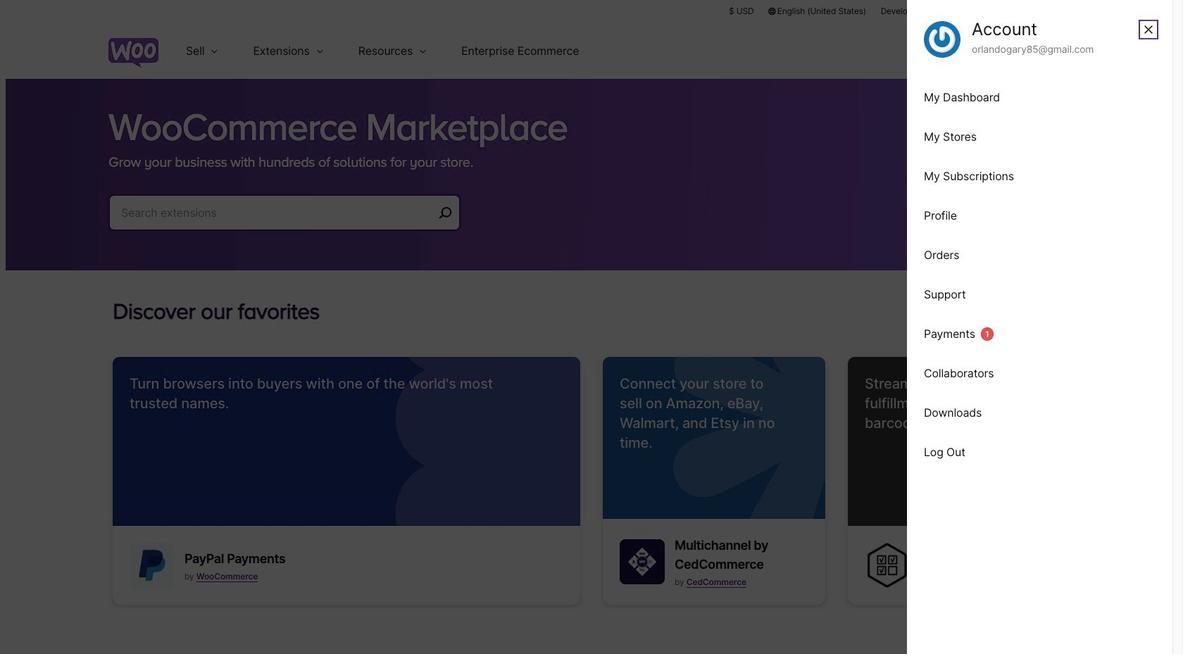 Task type: vqa. For each thing, say whether or not it's contained in the screenshot.
$1 - $49
no



Task type: describe. For each thing, give the bounding box(es) containing it.
search image
[[978, 39, 1001, 62]]



Task type: locate. For each thing, give the bounding box(es) containing it.
None search field
[[108, 194, 461, 248]]

open account menu image
[[1052, 39, 1075, 62]]

close account menu image
[[1143, 21, 1155, 38]]

service navigation menu element
[[953, 28, 1075, 74]]



